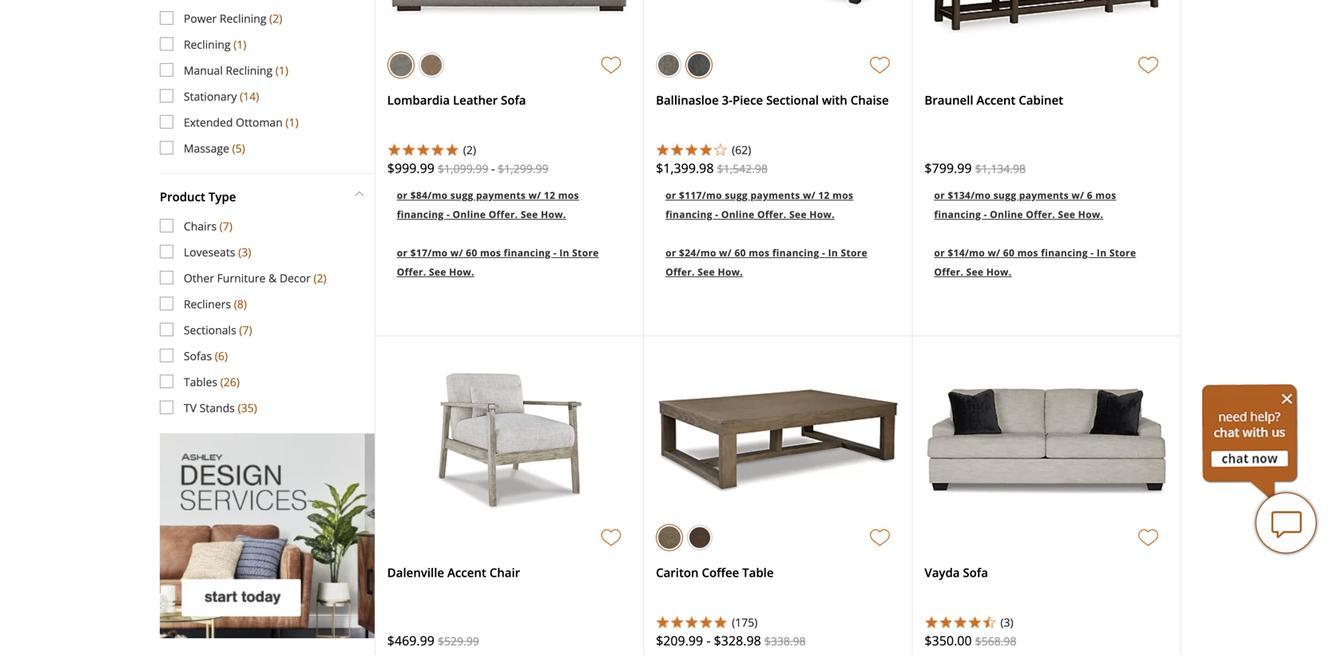 Task type: describe. For each thing, give the bounding box(es) containing it.
or $134/mo sugg payments w/ 6 mos financing - online offer. see how.
[[935, 189, 1117, 221]]

see inside the or $134/mo sugg payments w/ 6 mos financing - online offer. see how.
[[1058, 208, 1076, 221]]

braunell
[[925, 92, 974, 108]]

or $14/mo w/ 60 mos financing - in store offer. see how.
[[935, 246, 1137, 279]]

how. inside or $117/mo sugg payments w/ 12 mos financing - online offer. see how.
[[810, 208, 835, 221]]

lombardia sofa, fossil, large image
[[387, 0, 631, 19]]

lombardia
[[387, 92, 450, 108]]

- inside or $14/mo w/ 60 mos financing - in store offer. see how.
[[1091, 246, 1094, 259]]

dalenville
[[387, 565, 444, 581]]

- inside or $24/mo w/ 60 mos financing - in store offer. see how.
[[822, 246, 826, 259]]

how. inside the or $134/mo sugg payments w/ 6 mos financing - online offer. see how.
[[1079, 208, 1104, 221]]

or for or $134/mo sugg payments w/ 6 mos financing - online offer. see how.
[[935, 189, 945, 202]]

vayda sofa, , large image
[[925, 386, 1169, 498]]

recliners
[[184, 296, 231, 311]]

product type
[[160, 188, 236, 205]]

w/ inside or $14/mo w/ 60 mos financing - in store offer. see how.
[[988, 246, 1001, 259]]

see inside or $117/mo sugg payments w/ 12 mos financing - online offer. see how.
[[790, 208, 807, 221]]

payments for $999.99
[[476, 189, 526, 202]]

or for or $14/mo w/ 60 mos financing - in store offer. see how.
[[935, 246, 945, 259]]

dalenville accent chair
[[387, 565, 520, 581]]

$1,299.99
[[498, 161, 549, 176]]

(1) for ottoman
[[286, 114, 299, 130]]

online for $1,399.98
[[722, 208, 755, 221]]

offer. inside or $84/mo sugg payments w/ 12 mos financing - online offer. see how.
[[489, 208, 518, 221]]

sugg for $1,399.98
[[725, 189, 748, 202]]

(62)
[[732, 142, 752, 157]]

vayda sofa link
[[925, 565, 989, 581]]

(175)
[[732, 615, 758, 630]]

- inside or $17/mo w/ 60 mos financing - in store offer. see how.
[[554, 246, 557, 259]]

0 vertical spatial (1)
[[234, 37, 247, 52]]

6
[[1087, 189, 1093, 202]]

sectionals
[[184, 322, 236, 337]]

5.0 image
[[387, 143, 459, 155]]

vayda sofa
[[925, 565, 989, 581]]

chair
[[490, 565, 520, 581]]

accent for dalenville
[[447, 565, 487, 581]]

mos inside or $17/mo w/ 60 mos financing - in store offer. see how.
[[480, 246, 501, 259]]

furniture
[[217, 270, 266, 286]]

lombardia leather sofa link
[[387, 92, 526, 108]]

- inside $999.99 $1,099.99 - $1,299.99
[[492, 161, 495, 176]]

$568.98
[[976, 634, 1017, 649]]

$209.99 - $328.98 $338.98
[[656, 632, 806, 649]]

1 vertical spatial sofa
[[963, 565, 989, 581]]

ballinasloe 3-piece sectional with chaise
[[656, 92, 889, 108]]

chairs
[[184, 218, 217, 234]]

tables
[[184, 374, 217, 389]]

$338.98
[[765, 634, 806, 649]]

financing inside or $117/mo sugg payments w/ 12 mos financing - online offer. see how.
[[666, 208, 713, 221]]

or $17/mo w/ 60 mos financing - in store offer. see how.
[[397, 246, 599, 279]]

cabinet
[[1019, 92, 1064, 108]]

$999.99
[[387, 159, 435, 177]]

offer. inside or $117/mo sugg payments w/ 12 mos financing - online offer. see how.
[[758, 208, 787, 221]]

or $14/mo w/ 60 mos financing - in store offer. see how. button
[[925, 233, 1169, 290]]

stationary
[[184, 89, 237, 104]]

massage (5)
[[184, 140, 245, 156]]

sugg for $799.99
[[994, 189, 1017, 202]]

$350.00 $568.98
[[925, 632, 1017, 649]]

other furniture & decor (2)
[[184, 270, 327, 286]]

(175) link
[[732, 615, 900, 631]]

stationary (14)
[[184, 89, 259, 104]]

$529.99
[[438, 634, 479, 649]]

power reclining (2)
[[184, 11, 282, 26]]

table
[[743, 565, 774, 581]]

online for $999.99
[[453, 208, 486, 221]]

or for or $24/mo w/ 60 mos financing - in store offer. see how.
[[666, 246, 677, 259]]

or $117/mo sugg payments w/ 12 mos financing - online offer. see how. button
[[656, 175, 900, 233]]

(1) for reclining
[[275, 63, 288, 78]]

sectional
[[766, 92, 819, 108]]

offer. inside or $14/mo w/ 60 mos financing - in store offer. see how.
[[935, 265, 964, 279]]

w/ inside or $117/mo sugg payments w/ 12 mos financing - online offer. see how.
[[803, 189, 816, 202]]

type
[[209, 188, 236, 205]]

manual reclining (1)
[[184, 63, 288, 78]]

massage
[[184, 140, 229, 156]]

sectionals (7)
[[184, 322, 252, 337]]

$17/mo
[[411, 246, 448, 259]]

mos inside or $84/mo sugg payments w/ 12 mos financing - online offer. see how.
[[558, 189, 579, 202]]

or $84/mo sugg payments w/ 12 mos financing - online offer. see how. button
[[387, 175, 631, 233]]

$1,542.98
[[717, 161, 768, 176]]

$134/mo
[[948, 189, 991, 202]]

tables (26)
[[184, 374, 240, 389]]

stands
[[200, 400, 235, 415]]

- inside the or $134/mo sugg payments w/ 6 mos financing - online offer. see how.
[[984, 208, 988, 221]]

(7) for sectionals (7)
[[239, 322, 252, 337]]

mos inside or $14/mo w/ 60 mos financing - in store offer. see how.
[[1018, 246, 1039, 259]]

how. inside or $17/mo w/ 60 mos financing - in store offer. see how.
[[449, 265, 475, 279]]

or $84/mo sugg payments w/ 12 mos financing - online offer. see how.
[[397, 189, 579, 221]]

accent for braunell
[[977, 92, 1016, 108]]

dalenville accent chair link
[[387, 565, 520, 581]]

lombardia leather sofa
[[387, 92, 526, 108]]

0 vertical spatial sofa
[[501, 92, 526, 108]]

loveseats
[[184, 244, 235, 260]]

offer. inside or $24/mo w/ 60 mos financing - in store offer. see how.
[[666, 265, 695, 279]]

or $24/mo w/ 60 mos financing - in store offer. see how. button
[[656, 233, 900, 290]]

recliners (8)
[[184, 296, 247, 311]]

sofas
[[184, 348, 212, 363]]

loveseats (3)
[[184, 244, 251, 260]]

see inside or $24/mo w/ 60 mos financing - in store offer. see how.
[[698, 265, 715, 279]]

or $117/mo sugg payments w/ 12 mos financing - online offer. see how.
[[666, 189, 854, 221]]

reclining for power
[[220, 11, 267, 26]]

3-
[[722, 92, 733, 108]]

chaise
[[851, 92, 889, 108]]

in for $799.99
[[1097, 246, 1107, 259]]

or $134/mo sugg payments w/ 6 mos financing - online offer. see how. button
[[925, 175, 1169, 233]]

store for $999.99
[[572, 246, 599, 259]]

chat bubble mobile view image
[[1255, 491, 1319, 555]]

(5)
[[232, 140, 245, 156]]

$1,399.98 $1,542.98
[[656, 159, 768, 177]]

payments for $799.99
[[1020, 189, 1069, 202]]

(3) link
[[1001, 615, 1169, 631]]

(62) link
[[732, 142, 900, 159]]

reclining for manual
[[226, 63, 273, 78]]

offer. inside or $17/mo w/ 60 mos financing - in store offer. see how.
[[397, 265, 426, 279]]

other
[[184, 270, 214, 286]]

(35)
[[238, 400, 257, 415]]

1 vertical spatial reclining
[[184, 37, 231, 52]]

cariton
[[656, 565, 699, 581]]

(2) link
[[463, 142, 631, 159]]



Task type: locate. For each thing, give the bounding box(es) containing it.
store inside or $14/mo w/ 60 mos financing - in store offer. see how.
[[1110, 246, 1137, 259]]

or $24/mo w/ 60 mos financing - in store offer. see how.
[[666, 246, 868, 279]]

online inside or $84/mo sugg payments w/ 12 mos financing - online offer. see how.
[[453, 208, 486, 221]]

financing down or $134/mo sugg payments w/ 6 mos financing - online offer. see how. button
[[1041, 246, 1088, 259]]

or
[[397, 189, 408, 202], [666, 189, 677, 202], [935, 189, 945, 202], [397, 246, 408, 259], [666, 246, 677, 259], [935, 246, 945, 259]]

- down "4.8" image
[[707, 632, 711, 649]]

60 right $14/mo
[[1004, 246, 1015, 259]]

(14)
[[240, 89, 259, 104]]

w/ right $17/mo
[[451, 246, 463, 259]]

how. inside or $14/mo w/ 60 mos financing - in store offer. see how.
[[987, 265, 1012, 279]]

60 right $17/mo
[[466, 246, 478, 259]]

12 down $1,299.99
[[544, 189, 556, 202]]

(7) for chairs (7)
[[220, 218, 233, 234]]

2 12 from the left
[[819, 189, 830, 202]]

&
[[269, 270, 277, 286]]

mos inside the or $134/mo sugg payments w/ 6 mos financing - online offer. see how.
[[1096, 189, 1117, 202]]

2 horizontal spatial payments
[[1020, 189, 1069, 202]]

offer. up or $17/mo w/ 60 mos financing - in store offer. see how. "button"
[[489, 208, 518, 221]]

0 horizontal spatial 60
[[466, 246, 478, 259]]

2 vertical spatial reclining
[[226, 63, 273, 78]]

financing down $134/mo
[[935, 208, 981, 221]]

(3)
[[238, 244, 251, 260], [1001, 615, 1014, 630]]

manual
[[184, 63, 223, 78]]

w/ left the 6 at right
[[1072, 189, 1085, 202]]

1 horizontal spatial payments
[[751, 189, 800, 202]]

in down or $134/mo sugg payments w/ 6 mos financing - online offer. see how. button
[[1097, 246, 1107, 259]]

reclining up reclining (1)
[[220, 11, 267, 26]]

cariton coffee table
[[656, 565, 774, 581]]

payments for $1,399.98
[[751, 189, 800, 202]]

payments inside or $117/mo sugg payments w/ 12 mos financing - online offer. see how.
[[751, 189, 800, 202]]

mos inside or $24/mo w/ 60 mos financing - in store offer. see how.
[[749, 246, 770, 259]]

$999.99 $1,099.99 - $1,299.99
[[387, 159, 549, 177]]

- down $134/mo
[[984, 208, 988, 221]]

power
[[184, 11, 217, 26]]

1 12 from the left
[[544, 189, 556, 202]]

2 store from the left
[[841, 246, 868, 259]]

in for $999.99
[[560, 246, 570, 259]]

sugg inside or $117/mo sugg payments w/ 12 mos financing - online offer. see how.
[[725, 189, 748, 202]]

or left $24/mo at the top right
[[666, 246, 677, 259]]

in down or $117/mo sugg payments w/ 12 mos financing - online offer. see how. button
[[828, 246, 838, 259]]

mos inside or $117/mo sugg payments w/ 12 mos financing - online offer. see how.
[[833, 189, 854, 202]]

$117/mo
[[679, 189, 722, 202]]

$1,134.98
[[976, 161, 1026, 176]]

or left $17/mo
[[397, 246, 408, 259]]

extended ottoman (1)
[[184, 114, 299, 130]]

0 vertical spatial reclining
[[220, 11, 267, 26]]

or down $799.99
[[935, 189, 945, 202]]

financing down "$84/mo"
[[397, 208, 444, 221]]

2 horizontal spatial sugg
[[994, 189, 1017, 202]]

0 horizontal spatial 12
[[544, 189, 556, 202]]

or left "$84/mo"
[[397, 189, 408, 202]]

sofa right vayda
[[963, 565, 989, 581]]

or for or $17/mo w/ 60 mos financing - in store offer. see how.
[[397, 246, 408, 259]]

1 horizontal spatial (2)
[[314, 270, 327, 286]]

mos down or $84/mo sugg payments w/ 12 mos financing - online offer. see how.
[[480, 246, 501, 259]]

sofas (6)
[[184, 348, 228, 363]]

mos down (2) link at the left of the page
[[558, 189, 579, 202]]

w/ down $1,299.99
[[529, 189, 541, 202]]

12 inside or $117/mo sugg payments w/ 12 mos financing - online offer. see how.
[[819, 189, 830, 202]]

2 in from the left
[[828, 246, 838, 259]]

4.8 image
[[656, 615, 728, 628]]

1 online from the left
[[453, 208, 486, 221]]

w/ inside or $17/mo w/ 60 mos financing - in store offer. see how.
[[451, 246, 463, 259]]

in inside or $24/mo w/ 60 mos financing - in store offer. see how.
[[828, 246, 838, 259]]

0 horizontal spatial store
[[572, 246, 599, 259]]

online for $799.99
[[990, 208, 1024, 221]]

with
[[822, 92, 848, 108]]

or inside the or $134/mo sugg payments w/ 6 mos financing - online offer. see how.
[[935, 189, 945, 202]]

3 payments from the left
[[1020, 189, 1069, 202]]

w/ inside the or $134/mo sugg payments w/ 6 mos financing - online offer. see how.
[[1072, 189, 1085, 202]]

payments left the 6 at right
[[1020, 189, 1069, 202]]

piece
[[733, 92, 763, 108]]

how. inside or $84/mo sugg payments w/ 12 mos financing - online offer. see how.
[[541, 208, 566, 221]]

sugg inside the or $134/mo sugg payments w/ 6 mos financing - online offer. see how.
[[994, 189, 1017, 202]]

w/ inside or $84/mo sugg payments w/ 12 mos financing - online offer. see how.
[[529, 189, 541, 202]]

2 online from the left
[[722, 208, 755, 221]]

1 vertical spatial (2)
[[463, 142, 476, 157]]

offer. down $17/mo
[[397, 265, 426, 279]]

see inside or $17/mo w/ 60 mos financing - in store offer. see how.
[[429, 265, 447, 279]]

(2)
[[269, 11, 282, 26], [463, 142, 476, 157], [314, 270, 327, 286]]

1 vertical spatial (3)
[[1001, 615, 1014, 630]]

product
[[160, 188, 205, 205]]

financing inside or $17/mo w/ 60 mos financing - in store offer. see how.
[[504, 246, 551, 259]]

financing down or $84/mo sugg payments w/ 12 mos financing - online offer. see how. button at the top left of page
[[504, 246, 551, 259]]

(7) right the chairs
[[220, 218, 233, 234]]

$799.99 $1,134.98
[[925, 159, 1026, 177]]

financing down or $117/mo sugg payments w/ 12 mos financing - online offer. see how. button
[[773, 246, 820, 259]]

ballinasloe 3-piece sectional with chaise link
[[656, 92, 889, 108]]

$328.98
[[714, 632, 761, 649]]

coffee
[[702, 565, 739, 581]]

how. down $1,299.99
[[541, 208, 566, 221]]

see down $14/mo
[[967, 265, 984, 279]]

how. down or $117/mo sugg payments w/ 12 mos financing - online offer. see how.
[[718, 265, 743, 279]]

3 sugg from the left
[[994, 189, 1017, 202]]

how. inside or $24/mo w/ 60 mos financing - in store offer. see how.
[[718, 265, 743, 279]]

w/ right $14/mo
[[988, 246, 1001, 259]]

0 horizontal spatial payments
[[476, 189, 526, 202]]

- inside or $117/mo sugg payments w/ 12 mos financing - online offer. see how.
[[715, 208, 719, 221]]

see inside or $84/mo sugg payments w/ 12 mos financing - online offer. see how.
[[521, 208, 538, 221]]

1 horizontal spatial online
[[722, 208, 755, 221]]

see down $24/mo at the top right
[[698, 265, 715, 279]]

offer. up 'or $24/mo w/ 60 mos financing - in store offer. see how.' "button"
[[758, 208, 787, 221]]

or inside or $84/mo sugg payments w/ 12 mos financing - online offer. see how.
[[397, 189, 408, 202]]

$799.99
[[925, 159, 972, 177]]

sugg down $1,099.99
[[451, 189, 474, 202]]

in inside or $14/mo w/ 60 mos financing - in store offer. see how.
[[1097, 246, 1107, 259]]

$209.99
[[656, 632, 703, 649]]

accent left cabinet on the top right
[[977, 92, 1016, 108]]

60
[[466, 246, 478, 259], [735, 246, 746, 259], [1004, 246, 1015, 259]]

2 vertical spatial (2)
[[314, 270, 327, 286]]

offer. down $14/mo
[[935, 265, 964, 279]]

see down $1,299.99
[[521, 208, 538, 221]]

payments down $1,542.98
[[751, 189, 800, 202]]

mos
[[558, 189, 579, 202], [833, 189, 854, 202], [1096, 189, 1117, 202], [480, 246, 501, 259], [749, 246, 770, 259], [1018, 246, 1039, 259]]

tv
[[184, 400, 197, 415]]

offer. down $24/mo at the top right
[[666, 265, 695, 279]]

how. down or $84/mo sugg payments w/ 12 mos financing - online offer. see how.
[[449, 265, 475, 279]]

$350.00
[[925, 632, 972, 649]]

sugg inside or $84/mo sugg payments w/ 12 mos financing - online offer. see how.
[[451, 189, 474, 202]]

- down or $117/mo sugg payments w/ 12 mos financing - online offer. see how. button
[[822, 246, 826, 259]]

or left $14/mo
[[935, 246, 945, 259]]

ballinasloe 3-piece sectional with chaise, smoke, large image
[[656, 0, 900, 13]]

60 inside or $24/mo w/ 60 mos financing - in store offer. see how.
[[735, 246, 746, 259]]

(1) up manual reclining (1)
[[234, 37, 247, 52]]

accent left chair
[[447, 565, 487, 581]]

decor
[[280, 270, 311, 286]]

dialogue message for liveperson image
[[1203, 384, 1299, 499]]

or inside or $14/mo w/ 60 mos financing - in store offer. see how.
[[935, 246, 945, 259]]

2 vertical spatial (1)
[[286, 114, 299, 130]]

payments inside or $84/mo sugg payments w/ 12 mos financing - online offer. see how.
[[476, 189, 526, 202]]

3 store from the left
[[1110, 246, 1137, 259]]

1 horizontal spatial (3)
[[1001, 615, 1014, 630]]

how. down the or $134/mo sugg payments w/ 6 mos financing - online offer. see how.
[[987, 265, 1012, 279]]

store inside or $24/mo w/ 60 mos financing - in store offer. see how.
[[841, 246, 868, 259]]

1 horizontal spatial sofa
[[963, 565, 989, 581]]

reclining up the (14)
[[226, 63, 273, 78]]

$469.99
[[387, 632, 435, 649]]

$14/mo
[[948, 246, 985, 259]]

online inside the or $134/mo sugg payments w/ 6 mos financing - online offer. see how.
[[990, 208, 1024, 221]]

how. down (62) link
[[810, 208, 835, 221]]

how.
[[541, 208, 566, 221], [810, 208, 835, 221], [1079, 208, 1104, 221], [449, 265, 475, 279], [718, 265, 743, 279], [987, 265, 1012, 279]]

$24/mo
[[679, 246, 717, 259]]

3 60 from the left
[[1004, 246, 1015, 259]]

1 horizontal spatial sugg
[[725, 189, 748, 202]]

payments
[[476, 189, 526, 202], [751, 189, 800, 202], [1020, 189, 1069, 202]]

(2) right decor
[[314, 270, 327, 286]]

or inside or $17/mo w/ 60 mos financing - in store offer. see how.
[[397, 246, 408, 259]]

sofa
[[501, 92, 526, 108], [963, 565, 989, 581]]

or left $117/mo
[[666, 189, 677, 202]]

reclining (1)
[[184, 37, 247, 52]]

offer.
[[489, 208, 518, 221], [758, 208, 787, 221], [1026, 208, 1056, 221], [397, 265, 426, 279], [666, 265, 695, 279], [935, 265, 964, 279]]

store for $1,399.98
[[841, 246, 868, 259]]

60 for $799.99
[[1004, 246, 1015, 259]]

2 horizontal spatial in
[[1097, 246, 1107, 259]]

in inside or $17/mo w/ 60 mos financing - in store offer. see how.
[[560, 246, 570, 259]]

(1) right ottoman
[[286, 114, 299, 130]]

3 in from the left
[[1097, 246, 1107, 259]]

leather
[[453, 92, 498, 108]]

- down or $84/mo sugg payments w/ 12 mos financing - online offer. see how. button at the top left of page
[[554, 246, 557, 259]]

ballinasloe
[[656, 92, 719, 108]]

mos down or $117/mo sugg payments w/ 12 mos financing - online offer. see how.
[[749, 246, 770, 259]]

store inside or $17/mo w/ 60 mos financing - in store offer. see how.
[[572, 246, 599, 259]]

accent
[[977, 92, 1016, 108], [447, 565, 487, 581]]

3.9 image
[[656, 143, 728, 155]]

2 sugg from the left
[[725, 189, 748, 202]]

online down $117/mo
[[722, 208, 755, 221]]

in down or $84/mo sugg payments w/ 12 mos financing - online offer. see how. button at the top left of page
[[560, 246, 570, 259]]

reclining up manual
[[184, 37, 231, 52]]

60 for $1,399.98
[[735, 246, 746, 259]]

dalenville accent chair, , large image
[[433, 370, 586, 514]]

2 horizontal spatial online
[[990, 208, 1024, 221]]

financing down $117/mo
[[666, 208, 713, 221]]

mos down (62) link
[[833, 189, 854, 202]]

60 inside or $17/mo w/ 60 mos financing - in store offer. see how.
[[466, 246, 478, 259]]

ottoman
[[236, 114, 283, 130]]

1 in from the left
[[560, 246, 570, 259]]

(2) up $999.99 $1,099.99 - $1,299.99
[[463, 142, 476, 157]]

0 vertical spatial accent
[[977, 92, 1016, 108]]

cariton coffee table link
[[656, 565, 774, 581]]

0 horizontal spatial in
[[560, 246, 570, 259]]

0 horizontal spatial accent
[[447, 565, 487, 581]]

$84/mo
[[411, 189, 448, 202]]

2 payments from the left
[[751, 189, 800, 202]]

offer. inside the or $134/mo sugg payments w/ 6 mos financing - online offer. see how.
[[1026, 208, 1056, 221]]

$1,099.99
[[438, 161, 489, 176]]

in for $1,399.98
[[828, 246, 838, 259]]

2 60 from the left
[[735, 246, 746, 259]]

1 vertical spatial (7)
[[239, 322, 252, 337]]

(6)
[[215, 348, 228, 363]]

financing inside or $84/mo sugg payments w/ 12 mos financing - online offer. see how.
[[397, 208, 444, 221]]

1 horizontal spatial 12
[[819, 189, 830, 202]]

0 horizontal spatial online
[[453, 208, 486, 221]]

12 down (62) link
[[819, 189, 830, 202]]

w/ right $24/mo at the top right
[[719, 246, 732, 259]]

or inside or $24/mo w/ 60 mos financing - in store offer. see how.
[[666, 246, 677, 259]]

sugg down $1,542.98
[[725, 189, 748, 202]]

$1,399.98
[[656, 159, 714, 177]]

mos right the 6 at right
[[1096, 189, 1117, 202]]

or for or $117/mo sugg payments w/ 12 mos financing - online offer. see how.
[[666, 189, 677, 202]]

- inside or $84/mo sugg payments w/ 12 mos financing - online offer. see how.
[[447, 208, 450, 221]]

0 vertical spatial (2)
[[269, 11, 282, 26]]

tv stands (35)
[[184, 400, 257, 415]]

12 for $1,399.98
[[819, 189, 830, 202]]

extended
[[184, 114, 233, 130]]

(26)
[[220, 374, 240, 389]]

see up 'or $24/mo w/ 60 mos financing - in store offer. see how.' "button"
[[790, 208, 807, 221]]

2 horizontal spatial store
[[1110, 246, 1137, 259]]

(7) down (8)
[[239, 322, 252, 337]]

financing inside the or $134/mo sugg payments w/ 6 mos financing - online offer. see how.
[[935, 208, 981, 221]]

financing inside or $24/mo w/ 60 mos financing - in store offer. see how.
[[773, 246, 820, 259]]

1 horizontal spatial 60
[[735, 246, 746, 259]]

- down $117/mo
[[715, 208, 719, 221]]

$469.99 $529.99
[[387, 632, 479, 649]]

or $17/mo w/ 60 mos financing - in store offer. see how. button
[[387, 233, 631, 290]]

2 horizontal spatial (2)
[[463, 142, 476, 157]]

online inside or $117/mo sugg payments w/ 12 mos financing - online offer. see how.
[[722, 208, 755, 221]]

3 online from the left
[[990, 208, 1024, 221]]

mos down the or $134/mo sugg payments w/ 6 mos financing - online offer. see how.
[[1018, 246, 1039, 259]]

(3) up $568.98
[[1001, 615, 1014, 630]]

- right $1,099.99
[[492, 161, 495, 176]]

60 right $24/mo at the top right
[[735, 246, 746, 259]]

(1) up ottoman
[[275, 63, 288, 78]]

1 store from the left
[[572, 246, 599, 259]]

1 horizontal spatial (7)
[[239, 322, 252, 337]]

1 horizontal spatial store
[[841, 246, 868, 259]]

60 for $999.99
[[466, 246, 478, 259]]

vayda
[[925, 565, 960, 581]]

0 horizontal spatial sugg
[[451, 189, 474, 202]]

offer. up or $14/mo w/ 60 mos financing - in store offer. see how. button
[[1026, 208, 1056, 221]]

w/ inside or $24/mo w/ 60 mos financing - in store offer. see how.
[[719, 246, 732, 259]]

1 horizontal spatial accent
[[977, 92, 1016, 108]]

1 payments from the left
[[476, 189, 526, 202]]

online down $1,099.99
[[453, 208, 486, 221]]

0 horizontal spatial (3)
[[238, 244, 251, 260]]

how. down the 6 at right
[[1079, 208, 1104, 221]]

12 inside or $84/mo sugg payments w/ 12 mos financing - online offer. see how.
[[544, 189, 556, 202]]

payments inside the or $134/mo sugg payments w/ 6 mos financing - online offer. see how.
[[1020, 189, 1069, 202]]

braunell accent cabinet
[[925, 92, 1064, 108]]

see down $17/mo
[[429, 265, 447, 279]]

- down the 6 at right
[[1091, 246, 1094, 259]]

payments down $1,299.99
[[476, 189, 526, 202]]

or for or $84/mo sugg payments w/ 12 mos financing - online offer. see how.
[[397, 189, 408, 202]]

see inside or $14/mo w/ 60 mos financing - in store offer. see how.
[[967, 265, 984, 279]]

- down "$84/mo"
[[447, 208, 450, 221]]

1 sugg from the left
[[451, 189, 474, 202]]

or inside or $117/mo sugg payments w/ 12 mos financing - online offer. see how.
[[666, 189, 677, 202]]

2 horizontal spatial 60
[[1004, 246, 1015, 259]]

0 vertical spatial (3)
[[238, 244, 251, 260]]

chairs (7)
[[184, 218, 233, 234]]

0 horizontal spatial (2)
[[269, 11, 282, 26]]

1 60 from the left
[[466, 246, 478, 259]]

cariton coffee table, gray, large image
[[656, 387, 900, 496]]

sugg for $999.99
[[451, 189, 474, 202]]

(3) up "furniture"
[[238, 244, 251, 260]]

sugg down $1,134.98
[[994, 189, 1017, 202]]

store
[[572, 246, 599, 259], [841, 246, 868, 259], [1110, 246, 1137, 259]]

(8)
[[234, 296, 247, 311]]

braunell accent cabinet link
[[925, 92, 1064, 108]]

reclining
[[220, 11, 267, 26], [184, 37, 231, 52], [226, 63, 273, 78]]

(2) up manual reclining (1)
[[269, 11, 282, 26]]

0 horizontal spatial sofa
[[501, 92, 526, 108]]

w/ down (62) link
[[803, 189, 816, 202]]

financing inside or $14/mo w/ 60 mos financing - in store offer. see how.
[[1041, 246, 1088, 259]]

1 horizontal spatial in
[[828, 246, 838, 259]]

0 vertical spatial (7)
[[220, 218, 233, 234]]

0 horizontal spatial (7)
[[220, 218, 233, 234]]

store for $799.99
[[1110, 246, 1137, 259]]

sofa right leather in the left top of the page
[[501, 92, 526, 108]]

12 for $999.99
[[544, 189, 556, 202]]

see up or $14/mo w/ 60 mos financing - in store offer. see how. button
[[1058, 208, 1076, 221]]

4.3 image
[[925, 615, 997, 628]]

1 vertical spatial accent
[[447, 565, 487, 581]]

w/
[[529, 189, 541, 202], [803, 189, 816, 202], [1072, 189, 1085, 202], [451, 246, 463, 259], [719, 246, 732, 259], [988, 246, 1001, 259]]

60 inside or $14/mo w/ 60 mos financing - in store offer. see how.
[[1004, 246, 1015, 259]]

sugg
[[451, 189, 474, 202], [725, 189, 748, 202], [994, 189, 1017, 202]]

1 vertical spatial (1)
[[275, 63, 288, 78]]

online down $134/mo
[[990, 208, 1024, 221]]



Task type: vqa. For each thing, say whether or not it's contained in the screenshot.


